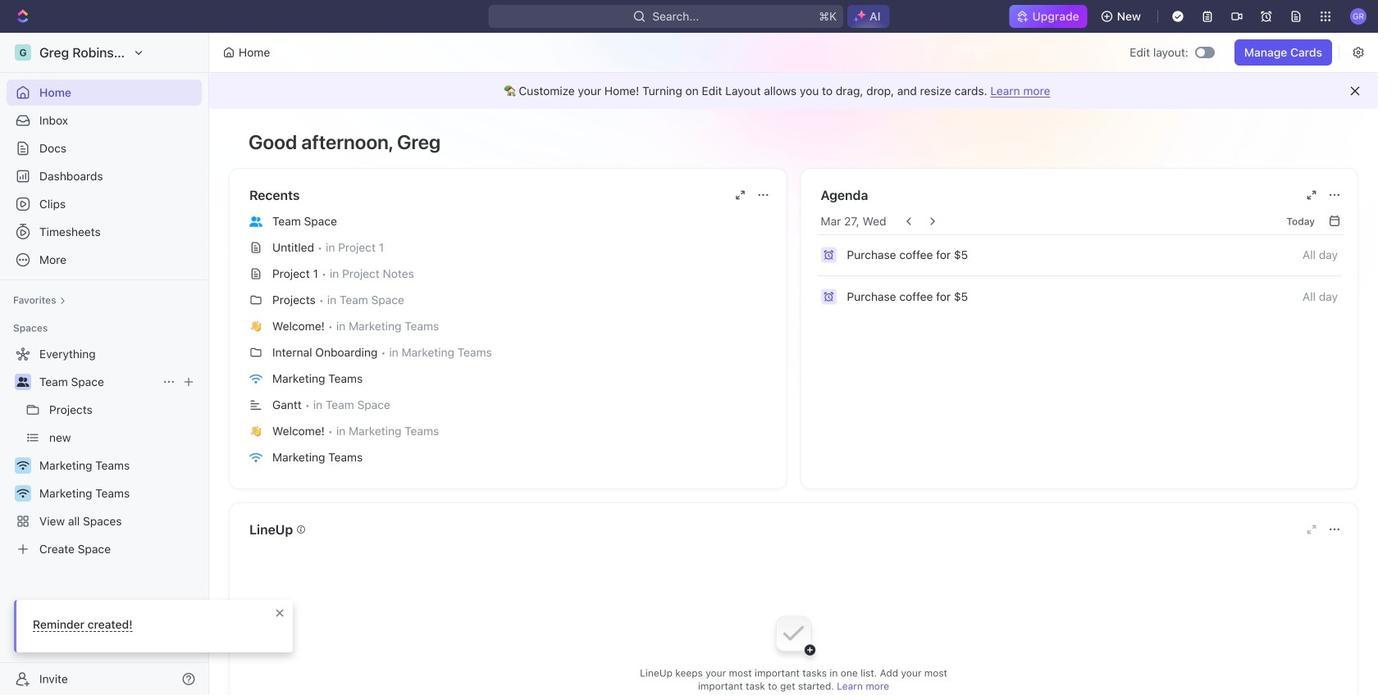 Task type: vqa. For each thing, say whether or not it's contained in the screenshot.
Share for Share button below Upgrade 'link'
no



Task type: describe. For each thing, give the bounding box(es) containing it.
1 vertical spatial wifi image
[[17, 489, 29, 499]]

wifi image inside the sidebar navigation
[[17, 461, 29, 471]]

greg robinson's workspace, , element
[[15, 44, 31, 61]]

user group image inside tree
[[17, 377, 29, 387]]

0 vertical spatial wifi image
[[249, 374, 263, 384]]



Task type: locate. For each thing, give the bounding box(es) containing it.
0 vertical spatial wifi image
[[249, 453, 263, 463]]

0 horizontal spatial user group image
[[17, 377, 29, 387]]

0 vertical spatial user group image
[[249, 216, 263, 227]]

0 horizontal spatial wifi image
[[17, 461, 29, 471]]

alert
[[209, 73, 1378, 109]]

user group image
[[249, 216, 263, 227], [17, 377, 29, 387]]

0 horizontal spatial wifi image
[[17, 489, 29, 499]]

1 vertical spatial wifi image
[[17, 461, 29, 471]]

sidebar navigation
[[0, 33, 212, 696]]

wifi image
[[249, 374, 263, 384], [17, 461, 29, 471]]

tree
[[7, 341, 202, 563]]

1 vertical spatial user group image
[[17, 377, 29, 387]]

1 horizontal spatial user group image
[[249, 216, 263, 227]]

wifi image
[[249, 453, 263, 463], [17, 489, 29, 499]]

1 horizontal spatial wifi image
[[249, 374, 263, 384]]

1 horizontal spatial wifi image
[[249, 453, 263, 463]]

tree inside the sidebar navigation
[[7, 341, 202, 563]]



